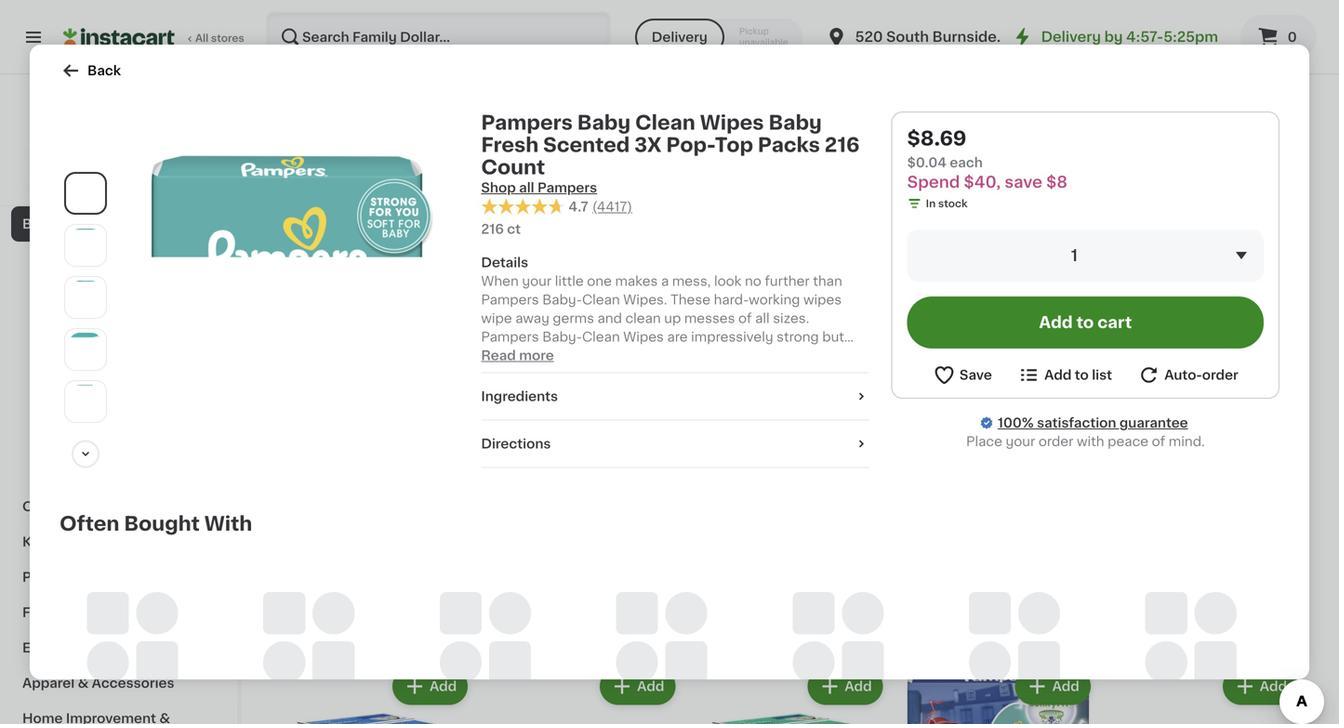 Task type: describe. For each thing, give the bounding box(es) containing it.
huggies refreshing clean wipes 168 ct
[[279, 141, 449, 188]]

with
[[204, 515, 252, 534]]

often
[[60, 515, 119, 534]]

often bought with
[[60, 515, 252, 534]]

diapers & wipes link
[[11, 277, 226, 313]]

4.7
[[569, 200, 589, 213]]

5 inside button
[[1120, 116, 1133, 136]]

baby down the spend $40, save $8
[[487, 178, 521, 191]]

enlarge diapers & wipes pampers baby clean wipes baby fresh scented 3x pop-top packs 216 count angle_top (opens in a new tab) image
[[69, 385, 102, 419]]

party
[[22, 571, 59, 584]]

save inside $8.69 $0.04 each spend $40, save $8
[[1005, 174, 1043, 190]]

gift
[[76, 571, 102, 584]]

diapers,
[[902, 159, 956, 172]]

burnside
[[933, 30, 997, 44]]

peace
[[1108, 435, 1149, 448]]

add to list
[[1045, 369, 1113, 382]]

toys
[[71, 394, 102, 407]]

auto-order button
[[1138, 364, 1239, 387]]

add inside add to cart button
[[1040, 315, 1073, 331]]

pop- for pampers baby clean wipes baby fresh scented 3x pop-top packs 216 count shop all pampers
[[666, 135, 715, 155]]

view pricing policy link
[[63, 158, 174, 173]]

14 ct
[[279, 598, 304, 609]]

•
[[931, 195, 935, 205]]

add to cart button
[[908, 297, 1264, 349]]

ultra
[[936, 141, 967, 154]]

baby link
[[11, 207, 226, 242]]

69
[[513, 117, 527, 127]]

mind.
[[1169, 435, 1205, 448]]

office & craft link
[[11, 489, 226, 525]]

enlarge diapers & wipes pampers baby clean wipes baby fresh scented 3x pop-top packs 216 count hero (opens in a new tab) image
[[69, 177, 102, 210]]

delivery button
[[635, 19, 725, 56]]

& for gift
[[62, 571, 73, 584]]

save
[[960, 369, 993, 382]]

read more
[[481, 350, 554, 363]]

formula
[[98, 324, 151, 337]]

luvs ultra leakguards diapers, size 5 (over 27 lb)
[[902, 141, 1077, 172]]

eligible for 8
[[553, 258, 602, 271]]

add to cart
[[1040, 315, 1132, 331]]

clean for pampers baby clean wipes baby fresh scented 3x pop- top packs 216 count
[[585, 159, 623, 172]]

food
[[71, 359, 104, 372]]

of
[[1152, 435, 1166, 448]]

lb)
[[1060, 159, 1077, 172]]

kidgets baby wipes, sensitive
[[694, 141, 829, 172]]

& for wipes
[[88, 288, 98, 301]]

baby health care
[[33, 253, 148, 266]]

electronics
[[22, 642, 98, 655]]

care
[[117, 253, 148, 266]]

scented for pampers baby clean wipes baby fresh scented 3x pop-top packs 216 count shop all pampers
[[543, 135, 630, 155]]

baby down household
[[22, 218, 57, 231]]

directions button
[[481, 435, 870, 454]]

family dollar logo image
[[101, 97, 136, 132]]

0
[[1288, 31, 1297, 44]]

8
[[497, 116, 511, 136]]

$ for 8
[[490, 117, 497, 127]]

100% satisfaction guarantee button
[[29, 173, 208, 192]]

4:57-
[[1127, 30, 1164, 44]]

policy
[[130, 160, 163, 171]]

party & gift supplies link
[[11, 560, 226, 595]]

25 ct • 2 options
[[902, 195, 987, 205]]

spend inside $8.69 $0.04 each spend $40, save $8
[[908, 174, 960, 190]]

add to list button
[[1018, 364, 1113, 387]]

activity
[[33, 430, 83, 443]]

supplies inside more baby supplies link
[[108, 465, 164, 478]]

100% inside "button"
[[48, 179, 76, 189]]

activity link
[[11, 419, 226, 454]]

all stores
[[195, 33, 244, 43]]

bought
[[124, 515, 200, 534]]

baby toys
[[33, 394, 102, 407]]

pricing
[[91, 160, 128, 171]]

1 horizontal spatial guarantee
[[1120, 417, 1189, 430]]

1 vertical spatial order
[[1039, 435, 1074, 448]]

baby health care link
[[11, 242, 226, 277]]

pampers for pampers baby clean wipes baby fresh scented 3x pop-top packs 216 count shop all pampers
[[481, 113, 573, 133]]

(4.16k)
[[971, 180, 1006, 190]]

1
[[1071, 248, 1078, 264]]

& for formula
[[84, 324, 94, 337]]

save button
[[933, 364, 993, 387]]

view
[[63, 160, 88, 171]]

fresh for pampers baby clean wipes baby fresh scented 3x pop- top packs 216 count
[[524, 178, 560, 191]]

floral link
[[11, 595, 226, 631]]

& for accessories
[[78, 677, 89, 690]]

1 vertical spatial satisfaction
[[1037, 417, 1117, 430]]

huggies
[[279, 141, 334, 154]]

kitchen supplies link
[[11, 525, 226, 560]]

floral
[[22, 607, 60, 620]]

stock
[[939, 199, 968, 209]]

diapers
[[33, 288, 84, 301]]

$ for 9
[[906, 117, 913, 127]]

3x for pampers baby clean wipes baby fresh scented 3x pop-top packs 216 count shop all pampers
[[635, 135, 662, 155]]

diapers & wipes pampers baby clean wipes baby fresh scented 3x pop-top packs 216 count hero image
[[127, 127, 459, 459]]

sponsored badge image
[[694, 595, 751, 606]]

office
[[22, 501, 65, 514]]

14
[[279, 598, 291, 609]]

kidgets
[[694, 141, 745, 154]]

enlarge diapers & wipes pampers baby clean wipes baby fresh scented 3x pop-top packs 216 count angle_left (opens in a new tab) image
[[69, 229, 102, 262]]

accessories
[[92, 677, 174, 690]]

all stores link
[[63, 11, 246, 63]]

details
[[481, 256, 529, 270]]

baby down bottles
[[33, 359, 67, 372]]

to for list
[[1075, 369, 1089, 382]]

baby food & drinks link
[[11, 348, 226, 383]]

$ for 2
[[698, 117, 705, 127]]

in stock
[[926, 199, 968, 209]]

all
[[195, 33, 209, 43]]

guarantee inside "button"
[[143, 179, 197, 189]]

520
[[856, 30, 883, 44]]

56 ct
[[487, 598, 514, 609]]

pampers for pampers baby clean wipes baby fresh scented 3x pop- top packs 216 count
[[487, 159, 545, 172]]

(over
[[1002, 159, 1038, 172]]

enlarge diapers & wipes pampers baby clean wipes baby fresh scented 3x pop-top packs 216 count angle_right (opens in a new tab) image
[[69, 281, 102, 314]]

count for pampers baby clean wipes baby fresh scented 3x pop-top packs 216 count shop all pampers
[[481, 158, 545, 177]]

supplies inside party & gift supplies link
[[105, 571, 163, 584]]

electronics link
[[11, 631, 226, 666]]

(4417) button
[[592, 198, 633, 216]]

household link
[[11, 171, 226, 207]]

service type group
[[635, 19, 803, 56]]

ct inside huggies refreshing clean wipes 168 ct
[[300, 178, 311, 188]]

$8 inside product group
[[582, 143, 596, 153]]

5:25pm
[[1164, 30, 1219, 44]]



Task type: locate. For each thing, give the bounding box(es) containing it.
add button
[[602, 304, 674, 338], [1017, 304, 1089, 338], [1225, 304, 1297, 338], [394, 670, 466, 704], [602, 670, 674, 704], [810, 670, 882, 704], [1017, 670, 1089, 704], [1225, 670, 1297, 704]]

0 vertical spatial $8
[[582, 143, 596, 153]]

packs for pampers baby clean wipes baby fresh scented 3x pop- top packs 216 count
[[514, 197, 553, 210]]

1 horizontal spatial top
[[715, 135, 754, 155]]

1 vertical spatial 100% satisfaction guarantee
[[998, 417, 1189, 430]]

clean inside pampers baby clean wipes baby fresh scented 3x pop- top packs 216 count
[[585, 159, 623, 172]]

2 eligible from the top
[[553, 624, 602, 637]]

$8 inside $8.69 $0.04 each spend $40, save $8
[[1047, 174, 1068, 190]]

delivery
[[1042, 30, 1102, 44], [652, 31, 708, 44]]

save up pampers baby clean wipes baby fresh scented 3x pop- top packs 216 count
[[555, 143, 580, 153]]

scented up pampers baby clean wipes baby fresh scented 3x pop- top packs 216 count
[[543, 135, 630, 155]]

pop- for pampers baby clean wipes baby fresh scented 3x pop- top packs 216 count
[[642, 178, 674, 191]]

wipes inside huggies refreshing clean wipes 168 ct
[[279, 159, 320, 172]]

baby up pampers on the top of the page
[[548, 159, 582, 172]]

1 horizontal spatial packs
[[758, 135, 820, 155]]

1 vertical spatial 3x
[[622, 178, 639, 191]]

to left list
[[1075, 369, 1089, 382]]

satisfaction down pricing
[[78, 179, 141, 189]]

1 horizontal spatial 2
[[938, 195, 944, 205]]

spend inside product group
[[492, 143, 526, 153]]

5 up (4.16k)
[[990, 159, 999, 172]]

1 vertical spatial see eligible items button
[[487, 615, 680, 646]]

wipes for pampers baby clean wipes baby fresh scented 3x pop-top packs 216 count shop all pampers
[[700, 113, 764, 133]]

fresh for pampers baby clean wipes baby fresh scented 3x pop-top packs 216 count shop all pampers
[[481, 135, 539, 155]]

1 vertical spatial 100%
[[998, 417, 1034, 430]]

(4417)
[[592, 200, 633, 213]]

0 horizontal spatial spend
[[492, 143, 526, 153]]

spend $40, save $8
[[492, 143, 596, 153]]

$40, up all
[[529, 143, 553, 153]]

100% satisfaction guarantee link
[[998, 414, 1189, 433]]

3x inside pampers baby clean wipes baby fresh scented 3x pop-top packs 216 count shop all pampers
[[635, 135, 662, 155]]

each
[[950, 156, 983, 169]]

satisfaction inside "button"
[[78, 179, 141, 189]]

clean inside huggies refreshing clean wipes 168 ct
[[412, 141, 449, 154]]

wipes up kidgets
[[700, 113, 764, 133]]

0 horizontal spatial satisfaction
[[78, 179, 141, 189]]

top for pampers baby clean wipes baby fresh scented 3x pop-top packs 216 count shop all pampers
[[715, 135, 754, 155]]

0 vertical spatial supplies
[[108, 465, 164, 478]]

party & gift supplies
[[22, 571, 163, 584]]

0 horizontal spatial 100%
[[48, 179, 76, 189]]

scented up 4.7 (4417)
[[564, 178, 619, 191]]

packs
[[758, 135, 820, 155], [514, 197, 553, 210]]

baby up the spend $40, save $8
[[578, 113, 631, 133]]

order left with
[[1039, 435, 1074, 448]]

see eligible items down (2.87k)
[[524, 624, 642, 637]]

to left cart
[[1077, 315, 1094, 331]]

0 vertical spatial guarantee
[[143, 179, 197, 189]]

3x for pampers baby clean wipes baby fresh scented 3x pop- top packs 216 count
[[622, 178, 639, 191]]

0 horizontal spatial $
[[490, 117, 497, 127]]

1 vertical spatial see
[[524, 624, 549, 637]]

top down shop
[[487, 197, 511, 210]]

fresh inside pampers baby clean wipes baby fresh scented 3x pop- top packs 216 count
[[524, 178, 560, 191]]

520 south burnside avenue
[[856, 30, 1054, 44]]

$ left 59
[[698, 117, 705, 127]]

see eligible items button for ★★★★★
[[487, 615, 680, 646]]

1 horizontal spatial 5
[[1120, 116, 1133, 136]]

order
[[1203, 369, 1239, 382], [1039, 435, 1074, 448]]

1 vertical spatial $40,
[[964, 174, 1001, 190]]

packs right kidgets
[[758, 135, 820, 155]]

top inside pampers baby clean wipes baby fresh scented 3x pop-top packs 216 count shop all pampers
[[715, 135, 754, 155]]

items for ★★★★★
[[605, 624, 642, 637]]

satisfaction up place your order with peace of mind.
[[1037, 417, 1117, 430]]

$8 down the 27
[[1047, 174, 1068, 190]]

top
[[715, 135, 754, 155], [487, 197, 511, 210]]

0 vertical spatial pop-
[[666, 135, 715, 155]]

clean for pampers baby clean wipes baby fresh scented 3x pop-top packs 216 count shop all pampers
[[635, 113, 696, 133]]

pampers inside pampers baby clean wipes baby fresh scented 3x pop- top packs 216 count
[[487, 159, 545, 172]]

delivery for delivery
[[652, 31, 708, 44]]

household
[[22, 182, 95, 195]]

eligible
[[553, 258, 602, 271], [553, 624, 602, 637]]

add inside add to list button
[[1045, 369, 1072, 382]]

supplies down kitchen supplies link
[[105, 571, 163, 584]]

fresh
[[481, 135, 539, 155], [524, 178, 560, 191]]

wipes down the huggies
[[279, 159, 320, 172]]

stores
[[211, 33, 244, 43]]

$ inside $ 8 69
[[490, 117, 497, 127]]

packs inside pampers baby clean wipes baby fresh scented 3x pop-top packs 216 count shop all pampers
[[758, 135, 820, 155]]

1 horizontal spatial delivery
[[1042, 30, 1102, 44]]

0 vertical spatial eligible
[[553, 258, 602, 271]]

scented inside pampers baby clean wipes baby fresh scented 3x pop-top packs 216 count shop all pampers
[[543, 135, 630, 155]]

9
[[913, 116, 926, 136]]

luvs
[[902, 141, 933, 154]]

$8
[[582, 143, 596, 153], [1047, 174, 1068, 190]]

items inside product group
[[605, 258, 642, 271]]

scented for pampers baby clean wipes baby fresh scented 3x pop- top packs 216 count
[[564, 178, 619, 191]]

1 vertical spatial top
[[487, 197, 511, 210]]

1 vertical spatial eligible
[[553, 624, 602, 637]]

100% down view
[[48, 179, 76, 189]]

$0.04
[[908, 156, 947, 169]]

more baby supplies
[[33, 465, 164, 478]]

0 vertical spatial save
[[555, 143, 580, 153]]

0 vertical spatial order
[[1203, 369, 1239, 382]]

satisfaction
[[78, 179, 141, 189], [1037, 417, 1117, 430]]

1 vertical spatial clean
[[412, 141, 449, 154]]

$ inside $ 2 59
[[698, 117, 705, 127]]

clean left $ 2 59
[[635, 113, 696, 133]]

5 button
[[1110, 0, 1302, 190]]

5 inside luvs ultra leakguards diapers, size 5 (over 27 lb)
[[990, 159, 999, 172]]

auto-
[[1165, 369, 1203, 382]]

$ 2 59
[[698, 116, 733, 136]]

essentials
[[77, 147, 146, 160]]

1 vertical spatial supplies
[[78, 536, 136, 549]]

directions
[[481, 438, 551, 451]]

0 vertical spatial pampers
[[481, 113, 573, 133]]

0 vertical spatial 5
[[1120, 116, 1133, 136]]

& left gift
[[62, 571, 73, 584]]

count inside pampers baby clean wipes baby fresh scented 3x pop-top packs 216 count shop all pampers
[[481, 158, 545, 177]]

bottles
[[33, 324, 81, 337]]

0 vertical spatial top
[[715, 135, 754, 155]]

view pricing policy
[[63, 160, 163, 171]]

eligible inside product group
[[553, 258, 602, 271]]

clean
[[635, 113, 696, 133], [412, 141, 449, 154], [585, 159, 623, 172]]

enlarge diapers & wipes pampers baby clean wipes baby fresh scented 3x pop-top packs 216 count angle_back (opens in a new tab) image
[[69, 333, 102, 366]]

details button
[[481, 254, 870, 272]]

1 vertical spatial scented
[[564, 178, 619, 191]]

supplies inside kitchen supplies link
[[78, 536, 136, 549]]

$40, inside $8.69 $0.04 each spend $40, save $8
[[964, 174, 1001, 190]]

& right bottles
[[84, 324, 94, 337]]

1 see eligible items button from the top
[[487, 248, 680, 280]]

$ left 69
[[490, 117, 497, 127]]

0 vertical spatial clean
[[635, 113, 696, 133]]

3x inside pampers baby clean wipes baby fresh scented 3x pop- top packs 216 count
[[622, 178, 639, 191]]

wipes inside pampers baby clean wipes baby fresh scented 3x pop- top packs 216 count
[[626, 159, 667, 172]]

supplies down often
[[78, 536, 136, 549]]

with
[[1077, 435, 1105, 448]]

clean right refreshing
[[412, 141, 449, 154]]

wipes for huggies refreshing clean wipes 168 ct
[[279, 159, 320, 172]]

see eligible items inside product group
[[524, 258, 642, 271]]

1 horizontal spatial order
[[1203, 369, 1239, 382]]

count for pampers baby clean wipes baby fresh scented 3x pop- top packs 216 count
[[582, 197, 622, 210]]

wipes
[[700, 113, 764, 133], [279, 159, 320, 172], [626, 159, 667, 172], [101, 288, 142, 301]]

1 vertical spatial $8
[[1047, 174, 1068, 190]]

read
[[481, 350, 516, 363]]

1 see from the top
[[524, 258, 549, 271]]

guarantee down policy
[[143, 179, 197, 189]]

baby left wipes, on the right top of the page
[[748, 141, 782, 154]]

& for craft
[[68, 501, 79, 514]]

top inside pampers baby clean wipes baby fresh scented 3x pop- top packs 216 count
[[487, 197, 511, 210]]

100% up "your"
[[998, 417, 1034, 430]]

packs down all
[[514, 197, 553, 210]]

items for 8
[[605, 258, 642, 271]]

clean up 4.7 (4417)
[[585, 159, 623, 172]]

wipes up (4417) button
[[626, 159, 667, 172]]

options
[[947, 195, 987, 205]]

(2.87k)
[[556, 583, 593, 594]]

save
[[555, 143, 580, 153], [1005, 174, 1043, 190]]

baby inside "link"
[[33, 394, 67, 407]]

1 vertical spatial packs
[[514, 197, 553, 210]]

&
[[88, 288, 98, 301], [84, 324, 94, 337], [107, 359, 118, 372], [68, 501, 79, 514], [62, 571, 73, 584], [78, 677, 89, 690]]

& right food
[[107, 359, 118, 372]]

2 see from the top
[[524, 624, 549, 637]]

2 see eligible items from the top
[[524, 624, 642, 637]]

2 items from the top
[[605, 624, 642, 637]]

see eligible items button down 4.7
[[487, 248, 680, 280]]

0 vertical spatial spend
[[492, 143, 526, 153]]

1 horizontal spatial count
[[582, 197, 622, 210]]

& up often
[[68, 501, 79, 514]]

1 horizontal spatial clean
[[585, 159, 623, 172]]

ct inside group
[[507, 232, 518, 242]]

back button
[[60, 60, 121, 82]]

more
[[33, 465, 67, 478]]

add
[[637, 314, 665, 327], [1053, 314, 1080, 327], [1260, 314, 1288, 327], [1040, 315, 1073, 331], [1045, 369, 1072, 382], [430, 681, 457, 694], [637, 681, 665, 694], [845, 681, 872, 694], [1053, 681, 1080, 694], [1260, 681, 1288, 694]]

see for ★★★★★
[[524, 624, 549, 637]]

2 vertical spatial clean
[[585, 159, 623, 172]]

eligible down (2.87k)
[[553, 624, 602, 637]]

0 horizontal spatial $8
[[582, 143, 596, 153]]

1 vertical spatial fresh
[[524, 178, 560, 191]]

0 horizontal spatial 2
[[705, 116, 718, 136]]

0 vertical spatial see
[[524, 258, 549, 271]]

2 horizontal spatial clean
[[635, 113, 696, 133]]

0 horizontal spatial delivery
[[652, 31, 708, 44]]

spend down diapers, on the right top
[[908, 174, 960, 190]]

1 see eligible items from the top
[[524, 258, 642, 271]]

pop- inside pampers baby clean wipes baby fresh scented 3x pop- top packs 216 count
[[642, 178, 674, 191]]

1 horizontal spatial 100%
[[998, 417, 1034, 430]]

216 inside pampers baby clean wipes baby fresh scented 3x pop-top packs 216 count shop all pampers
[[825, 135, 860, 155]]

see eligible items button
[[487, 248, 680, 280], [487, 615, 680, 646]]

0 vertical spatial fresh
[[481, 135, 539, 155]]

place your order with peace of mind.
[[967, 435, 1205, 448]]

health
[[71, 253, 114, 266]]

216 inside pampers baby clean wipes baby fresh scented 3x pop- top packs 216 count
[[556, 197, 579, 210]]

1 vertical spatial guarantee
[[1120, 417, 1189, 430]]

see eligible items for 8
[[524, 258, 642, 271]]

see eligible items down 4.7
[[524, 258, 642, 271]]

0 vertical spatial packs
[[758, 135, 820, 155]]

0 horizontal spatial save
[[555, 143, 580, 153]]

None search field
[[266, 11, 611, 63]]

see eligible items button for 8
[[487, 248, 680, 280]]

baby
[[578, 113, 631, 133], [769, 113, 822, 133], [748, 141, 782, 154], [548, 159, 582, 172], [487, 178, 521, 191], [22, 218, 57, 231], [33, 253, 67, 266], [33, 359, 67, 372], [33, 394, 67, 407], [71, 465, 105, 478]]

3x up (4417)
[[622, 178, 639, 191]]

more baby supplies link
[[11, 454, 226, 489]]

0 vertical spatial 100%
[[48, 179, 76, 189]]

1 vertical spatial pop-
[[642, 178, 674, 191]]

56
[[487, 598, 500, 609]]

pop- inside pampers baby clean wipes baby fresh scented 3x pop-top packs 216 count shop all pampers
[[666, 135, 715, 155]]

1 $ from the left
[[698, 117, 705, 127]]

see eligible items for ★★★★★
[[524, 624, 642, 637]]

0 vertical spatial items
[[605, 258, 642, 271]]

0 vertical spatial scented
[[543, 135, 630, 155]]

5
[[1120, 116, 1133, 136], [990, 159, 999, 172]]

★★★★★
[[902, 177, 967, 190], [902, 177, 967, 190], [481, 199, 565, 215], [481, 199, 565, 215], [487, 215, 552, 228], [487, 215, 552, 228], [279, 581, 344, 594], [279, 581, 344, 594], [487, 581, 552, 594], [487, 581, 552, 594]]

3x left $ 2 59
[[635, 135, 662, 155]]

more
[[519, 350, 554, 363]]

clean for huggies refreshing clean wipes 168 ct
[[412, 141, 449, 154]]

scented inside pampers baby clean wipes baby fresh scented 3x pop- top packs 216 count
[[564, 178, 619, 191]]

bottles & formula
[[33, 324, 151, 337]]

1 vertical spatial to
[[1075, 369, 1089, 382]]

2 horizontal spatial $
[[906, 117, 913, 127]]

0 vertical spatial $40,
[[529, 143, 553, 153]]

1 items from the top
[[605, 258, 642, 271]]

0 horizontal spatial order
[[1039, 435, 1074, 448]]

1 field
[[908, 230, 1264, 282]]

0 vertical spatial satisfaction
[[78, 179, 141, 189]]

& inside "link"
[[78, 677, 89, 690]]

refreshing
[[337, 141, 408, 154]]

2 left 59
[[705, 116, 718, 136]]

baby right more
[[71, 465, 105, 478]]

eligible for ★★★★★
[[553, 624, 602, 637]]

$ left 19
[[906, 117, 913, 127]]

order inside button
[[1203, 369, 1239, 382]]

27
[[1041, 159, 1057, 172]]

1 horizontal spatial spend
[[908, 174, 960, 190]]

ingredients button
[[481, 388, 870, 406]]

1 eligible from the top
[[553, 258, 602, 271]]

2 see eligible items button from the top
[[487, 615, 680, 646]]

top for pampers baby clean wipes baby fresh scented 3x pop- top packs 216 count
[[487, 197, 511, 210]]

$40, down the size
[[964, 174, 1001, 190]]

pampers up all
[[487, 159, 545, 172]]

product group
[[487, 0, 680, 280], [487, 299, 680, 646], [694, 299, 887, 610], [902, 299, 1095, 592], [1110, 299, 1302, 592], [279, 665, 472, 725], [487, 665, 680, 725], [694, 665, 887, 725], [902, 665, 1095, 725], [1110, 665, 1302, 725]]

0 vertical spatial to
[[1077, 315, 1094, 331]]

0 vertical spatial 100% satisfaction guarantee
[[48, 179, 197, 189]]

0 horizontal spatial top
[[487, 197, 511, 210]]

pampers up the spend $40, save $8
[[481, 113, 573, 133]]

holiday
[[22, 147, 74, 160]]

0 vertical spatial see eligible items button
[[487, 248, 680, 280]]

count inside pampers baby clean wipes baby fresh scented 3x pop- top packs 216 count
[[582, 197, 622, 210]]

0 button
[[1241, 15, 1317, 60]]

supplies up the office & craft link
[[108, 465, 164, 478]]

see eligible items button down (2.87k)
[[487, 615, 680, 646]]

count
[[481, 158, 545, 177], [582, 197, 622, 210]]

1 vertical spatial spend
[[908, 174, 960, 190]]

save down (over on the top right
[[1005, 174, 1043, 190]]

wipes for pampers baby clean wipes baby fresh scented 3x pop- top packs 216 count
[[626, 159, 667, 172]]

cart
[[1098, 315, 1132, 331]]

1 horizontal spatial satisfaction
[[1037, 417, 1117, 430]]

clean inside pampers baby clean wipes baby fresh scented 3x pop-top packs 216 count shop all pampers
[[635, 113, 696, 133]]

0 horizontal spatial count
[[481, 158, 545, 177]]

product group containing 8
[[487, 0, 680, 280]]

top up sensitive
[[715, 135, 754, 155]]

fresh down 69
[[481, 135, 539, 155]]

baby inside kidgets baby wipes, sensitive
[[748, 141, 782, 154]]

apparel
[[22, 677, 75, 690]]

1 horizontal spatial 100% satisfaction guarantee
[[998, 417, 1189, 430]]

spend
[[492, 143, 526, 153], [908, 174, 960, 190]]

0 vertical spatial see eligible items
[[524, 258, 642, 271]]

100% satisfaction guarantee down view pricing policy link
[[48, 179, 197, 189]]

wipes up formula
[[101, 288, 142, 301]]

place
[[967, 435, 1003, 448]]

1 horizontal spatial save
[[1005, 174, 1043, 190]]

3 $ from the left
[[906, 117, 913, 127]]

0 vertical spatial 2
[[705, 116, 718, 136]]

drinks
[[121, 359, 163, 372]]

to for cart
[[1077, 315, 1094, 331]]

fresh down the spend $40, save $8
[[524, 178, 560, 191]]

packs inside pampers baby clean wipes baby fresh scented 3x pop- top packs 216 count
[[514, 197, 553, 210]]

wipes inside pampers baby clean wipes baby fresh scented 3x pop-top packs 216 count shop all pampers
[[700, 113, 764, 133]]

0 horizontal spatial guarantee
[[143, 179, 197, 189]]

1 vertical spatial pampers
[[487, 159, 545, 172]]

baby left 'enlarge diapers & wipes pampers baby clean wipes baby fresh scented 3x pop-top packs 216 count angle_top (opens in a new tab)' image
[[33, 394, 67, 407]]

1 horizontal spatial $40,
[[964, 174, 1001, 190]]

1 vertical spatial items
[[605, 624, 642, 637]]

0 horizontal spatial 5
[[990, 159, 999, 172]]

216 ct inside product group
[[487, 232, 518, 242]]

1 vertical spatial 5
[[990, 159, 999, 172]]

packs for pampers baby clean wipes baby fresh scented 3x pop-top packs 216 count shop all pampers
[[758, 135, 820, 155]]

baby up diapers
[[33, 253, 67, 266]]

1 horizontal spatial $8
[[1047, 174, 1068, 190]]

delivery for delivery by 4:57-5:25pm
[[1042, 30, 1102, 44]]

instacart logo image
[[63, 26, 175, 48]]

0 horizontal spatial clean
[[412, 141, 449, 154]]

spend down $ 8 69
[[492, 143, 526, 153]]

fresh inside pampers baby clean wipes baby fresh scented 3x pop-top packs 216 count shop all pampers
[[481, 135, 539, 155]]

$ 9 19
[[906, 116, 940, 136]]

1 vertical spatial see eligible items
[[524, 624, 642, 637]]

0 horizontal spatial 100% satisfaction guarantee
[[48, 179, 197, 189]]

pampers baby clean wipes baby fresh scented 3x pop-top packs 216 count shop all pampers
[[481, 113, 860, 194]]

by
[[1105, 30, 1123, 44]]

delivery inside delivery by 4:57-5:25pm link
[[1042, 30, 1102, 44]]

& right apparel
[[78, 677, 89, 690]]

see for 8
[[524, 258, 549, 271]]

$8 up pampers baby clean wipes baby fresh scented 3x pop- top packs 216 count
[[582, 143, 596, 153]]

1 vertical spatial save
[[1005, 174, 1043, 190]]

100% satisfaction guarantee up with
[[998, 417, 1189, 430]]

eligible down 4.7
[[553, 258, 602, 271]]

59
[[719, 117, 733, 127]]

2 right •
[[938, 195, 944, 205]]

$ inside $ 9 19
[[906, 117, 913, 127]]

1 horizontal spatial $
[[698, 117, 705, 127]]

0 vertical spatial count
[[481, 158, 545, 177]]

19
[[928, 117, 940, 127]]

100% satisfaction guarantee inside "button"
[[48, 179, 197, 189]]

1 vertical spatial count
[[582, 197, 622, 210]]

wipes,
[[785, 141, 829, 154]]

sensitive
[[694, 159, 754, 172]]

baby up wipes, on the right top of the page
[[769, 113, 822, 133]]

0 horizontal spatial packs
[[514, 197, 553, 210]]

pampers
[[538, 181, 597, 194]]

delivery by 4:57-5:25pm
[[1042, 30, 1219, 44]]

4.7 (4417)
[[569, 200, 633, 213]]

1 vertical spatial 2
[[938, 195, 944, 205]]

5 down the delivery by 4:57-5:25pm
[[1120, 116, 1133, 136]]

2 $ from the left
[[490, 117, 497, 127]]

& right diapers
[[88, 288, 98, 301]]

pampers inside pampers baby clean wipes baby fresh scented 3x pop-top packs 216 count shop all pampers
[[481, 113, 573, 133]]

order up mind. at the bottom right of page
[[1203, 369, 1239, 382]]

2 vertical spatial supplies
[[105, 571, 163, 584]]

guarantee up of
[[1120, 417, 1189, 430]]

0 vertical spatial 3x
[[635, 135, 662, 155]]

delivery inside delivery button
[[652, 31, 708, 44]]

0 horizontal spatial $40,
[[529, 143, 553, 153]]



Task type: vqa. For each thing, say whether or not it's contained in the screenshot.
retailer
no



